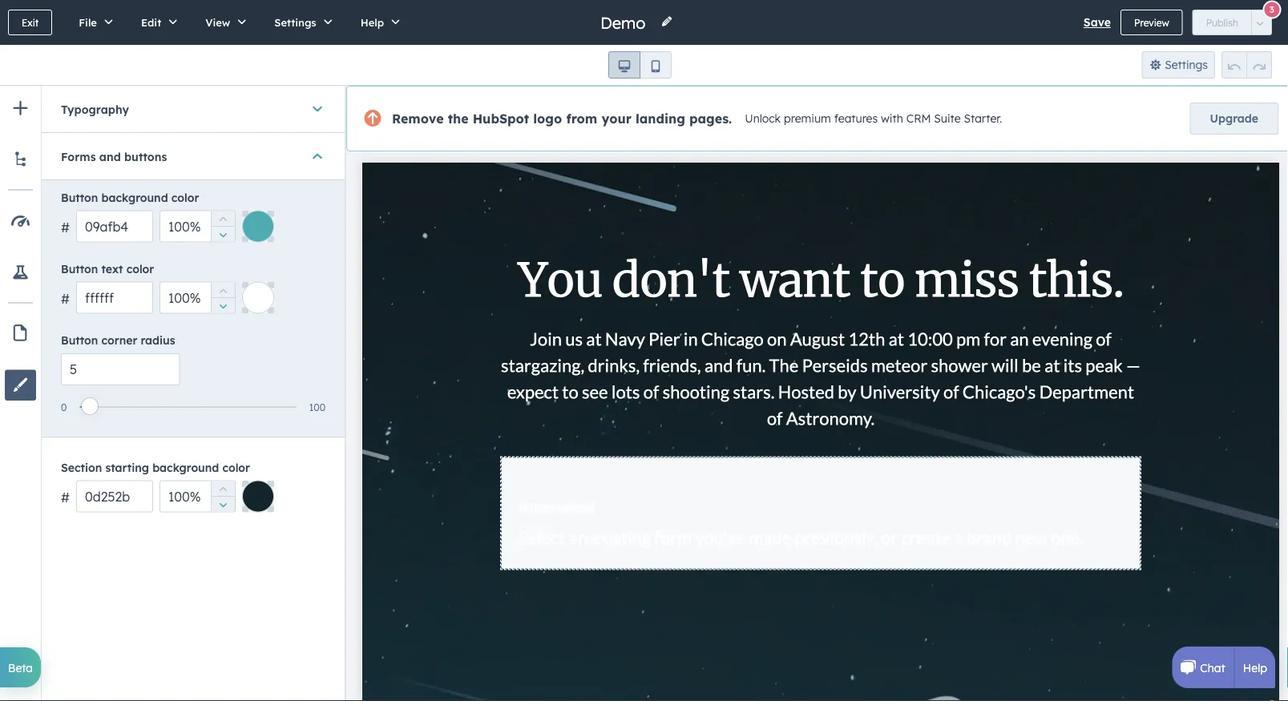 Task type: locate. For each thing, give the bounding box(es) containing it.
2 opacity input text field from the top
[[160, 481, 236, 513]]

help inside button
[[361, 16, 384, 29]]

1 opacity input text field from the top
[[160, 282, 236, 314]]

settings
[[275, 16, 317, 29], [1165, 58, 1209, 72]]

your
[[602, 111, 632, 127]]

2 vertical spatial button
[[61, 334, 98, 348]]

with
[[881, 112, 904, 126]]

beta button
[[0, 648, 41, 688]]

group down forms and buttons dropdown button
[[211, 210, 235, 242]]

button for button corner radius
[[61, 334, 98, 348]]

3 # from the top
[[61, 489, 70, 505]]

None field
[[599, 12, 651, 33]]

2 vertical spatial #
[[61, 489, 70, 505]]

help
[[361, 16, 384, 29], [1244, 661, 1268, 675]]

background right starting
[[153, 461, 219, 475]]

edit button
[[124, 0, 189, 45]]

#
[[61, 219, 70, 235], [61, 291, 70, 307], [61, 489, 70, 505]]

3
[[1270, 4, 1275, 15]]

1 vertical spatial button
[[61, 262, 98, 276]]

0 vertical spatial settings
[[275, 16, 317, 29]]

1 button from the top
[[61, 190, 98, 204]]

1 vertical spatial help
[[1244, 661, 1268, 675]]

preview button
[[1121, 10, 1184, 35]]

0 vertical spatial background
[[101, 190, 168, 204]]

0 vertical spatial help
[[361, 16, 384, 29]]

landing
[[636, 111, 686, 127]]

# down section
[[61, 489, 70, 505]]

save
[[1084, 15, 1112, 29]]

5 text field
[[61, 354, 180, 386]]

settings button
[[258, 0, 344, 45], [1143, 51, 1216, 79]]

settings right view 'button' in the top of the page
[[275, 16, 317, 29]]

save button
[[1084, 13, 1112, 32]]

corner
[[101, 334, 137, 348]]

group for button text color
[[211, 282, 235, 314]]

opacity input text field down section starting background color
[[160, 481, 236, 513]]

button left text in the left top of the page
[[61, 262, 98, 276]]

3 button from the top
[[61, 334, 98, 348]]

typography button
[[61, 86, 326, 132]]

color
[[171, 190, 199, 204], [126, 262, 154, 276], [222, 461, 250, 475]]

1 horizontal spatial color
[[171, 190, 199, 204]]

0 horizontal spatial help
[[361, 16, 384, 29]]

button left corner
[[61, 334, 98, 348]]

1 vertical spatial #
[[61, 291, 70, 307]]

group for section starting background color
[[211, 481, 235, 513]]

opacity input text field
[[160, 210, 236, 242]]

opacity input text field for background
[[160, 481, 236, 513]]

crm
[[907, 112, 931, 126]]

group
[[609, 51, 672, 79], [1222, 51, 1273, 79], [211, 210, 235, 242], [211, 282, 235, 314], [211, 481, 235, 513]]

view
[[205, 16, 230, 29]]

0 vertical spatial opacity input text field
[[160, 282, 236, 314]]

1 vertical spatial color
[[126, 262, 154, 276]]

view button
[[189, 0, 258, 45]]

None text field
[[76, 282, 153, 314], [76, 481, 153, 513], [76, 282, 153, 314], [76, 481, 153, 513]]

logo
[[534, 111, 562, 127]]

caret image
[[313, 148, 322, 164]]

0 horizontal spatial color
[[126, 262, 154, 276]]

publish button
[[1193, 10, 1253, 35]]

group down section starting background color
[[211, 481, 235, 513]]

beta
[[8, 661, 33, 675]]

upgrade link
[[1191, 103, 1279, 135]]

opacity input text field
[[160, 282, 236, 314], [160, 481, 236, 513]]

1 horizontal spatial help
[[1244, 661, 1268, 675]]

1 vertical spatial settings
[[1165, 58, 1209, 72]]

group down opacity input text field
[[211, 282, 235, 314]]

None text field
[[76, 210, 153, 242]]

button
[[61, 190, 98, 204], [61, 262, 98, 276], [61, 334, 98, 348]]

chat
[[1201, 661, 1226, 675]]

pages.
[[690, 111, 732, 127]]

text
[[101, 262, 123, 276]]

group for button background color
[[211, 210, 235, 242]]

exit link
[[8, 10, 52, 35]]

premium
[[784, 112, 832, 126]]

1 # from the top
[[61, 219, 70, 235]]

# down the button text color
[[61, 291, 70, 307]]

1 horizontal spatial settings button
[[1143, 51, 1216, 79]]

1 vertical spatial settings button
[[1143, 51, 1216, 79]]

file button
[[62, 0, 124, 45]]

section starting background color
[[61, 461, 250, 475]]

background
[[101, 190, 168, 204], [153, 461, 219, 475]]

slider
[[61, 399, 326, 418]]

publish
[[1207, 16, 1239, 28]]

1 vertical spatial opacity input text field
[[160, 481, 236, 513]]

starter.
[[964, 112, 1003, 126]]

0 vertical spatial button
[[61, 190, 98, 204]]

button down forms at the left
[[61, 190, 98, 204]]

2 vertical spatial color
[[222, 461, 250, 475]]

0 vertical spatial #
[[61, 219, 70, 235]]

forms and buttons button
[[61, 133, 326, 180]]

settings down preview button
[[1165, 58, 1209, 72]]

remove
[[392, 111, 444, 127]]

# up the button text color
[[61, 219, 70, 235]]

2 # from the top
[[61, 291, 70, 307]]

background down buttons
[[101, 190, 168, 204]]

0 vertical spatial color
[[171, 190, 199, 204]]

opacity input text field up radius
[[160, 282, 236, 314]]

2 horizontal spatial color
[[222, 461, 250, 475]]

0 horizontal spatial settings button
[[258, 0, 344, 45]]

2 button from the top
[[61, 262, 98, 276]]

radius
[[141, 334, 175, 348]]



Task type: describe. For each thing, give the bounding box(es) containing it.
1 vertical spatial background
[[153, 461, 219, 475]]

color for button text color
[[126, 262, 154, 276]]

preview
[[1135, 16, 1170, 28]]

color for button background color
[[171, 190, 199, 204]]

help button
[[344, 0, 412, 45]]

unlock
[[745, 112, 781, 126]]

from
[[567, 111, 598, 127]]

button background color
[[61, 190, 199, 204]]

unlock premium features with crm suite starter.
[[745, 112, 1003, 126]]

button for button background color
[[61, 190, 98, 204]]

slider containing 0
[[61, 399, 326, 418]]

0
[[61, 401, 67, 413]]

features
[[835, 112, 878, 126]]

exit
[[22, 16, 39, 28]]

forms and buttons
[[61, 149, 167, 163]]

starting
[[105, 461, 149, 475]]

caret image
[[313, 101, 322, 117]]

0 vertical spatial settings button
[[258, 0, 344, 45]]

0 horizontal spatial settings
[[275, 16, 317, 29]]

button text color
[[61, 262, 154, 276]]

buttons
[[124, 149, 167, 163]]

upgrade
[[1211, 111, 1259, 126]]

button corner radius
[[61, 334, 175, 348]]

hubspot
[[473, 111, 530, 127]]

publish group
[[1193, 10, 1273, 35]]

1 horizontal spatial settings
[[1165, 58, 1209, 72]]

file
[[79, 16, 97, 29]]

edit
[[141, 16, 161, 29]]

section
[[61, 461, 102, 475]]

# for button text color
[[61, 291, 70, 307]]

remove the hubspot logo from your landing pages.
[[392, 111, 732, 127]]

group up landing
[[609, 51, 672, 79]]

suite
[[935, 112, 961, 126]]

forms
[[61, 149, 96, 163]]

and
[[99, 149, 121, 163]]

the
[[448, 111, 469, 127]]

button for button text color
[[61, 262, 98, 276]]

group down publish group
[[1222, 51, 1273, 79]]

# for button background color
[[61, 219, 70, 235]]

100
[[309, 401, 326, 413]]

opacity input text field for color
[[160, 282, 236, 314]]

typography
[[61, 102, 129, 116]]

# for section starting background color
[[61, 489, 70, 505]]



Task type: vqa. For each thing, say whether or not it's contained in the screenshot.
the middle '#'
yes



